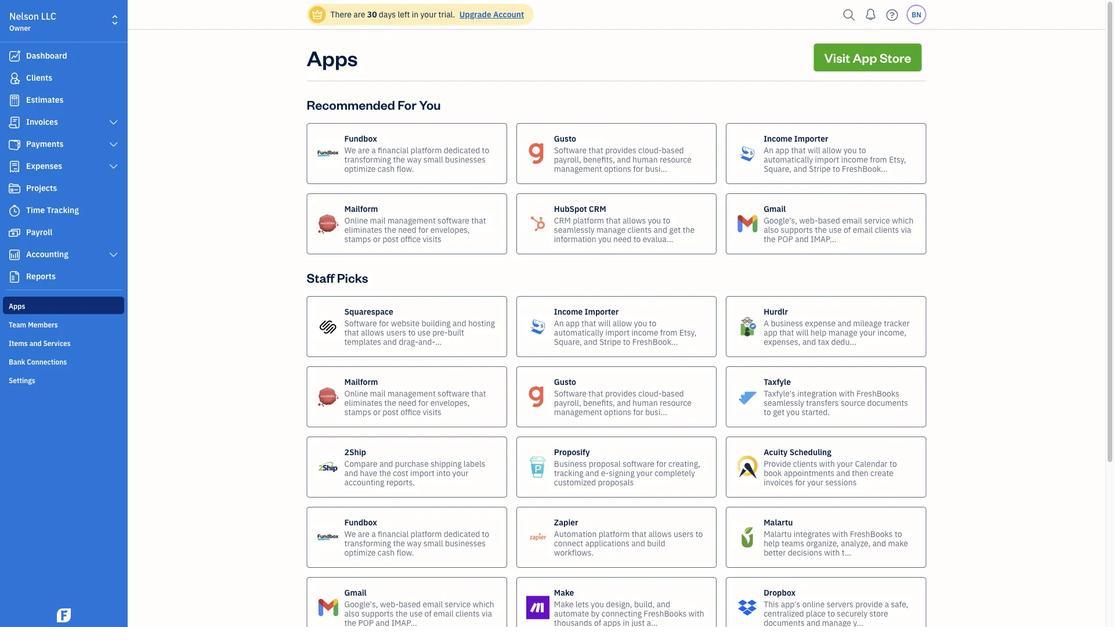 Task type: locate. For each thing, give the bounding box(es) containing it.
0 vertical spatial cash
[[378, 163, 395, 174]]

0 horizontal spatial get
[[670, 224, 681, 235]]

0 vertical spatial via
[[902, 224, 912, 235]]

2 mailform from the top
[[345, 376, 378, 387]]

1 vertical spatial cloud-
[[639, 388, 662, 399]]

1 vertical spatial web-
[[380, 599, 399, 609]]

1 eliminates from the top
[[345, 224, 383, 235]]

flow.
[[397, 163, 414, 174], [397, 547, 414, 558]]

chevron large down image inside the payments link
[[108, 140, 119, 149]]

mail right mailform icon
[[370, 215, 386, 226]]

2 we from the top
[[345, 528, 356, 539]]

0 vertical spatial which
[[893, 215, 914, 226]]

post for picks
[[383, 406, 399, 417]]

benefits, up proposify
[[584, 397, 615, 408]]

mailform right mailform image
[[345, 376, 378, 387]]

chevron large down image up expenses link in the top of the page
[[108, 140, 119, 149]]

transforming right fundbox icon at bottom
[[345, 538, 391, 548]]

2 eliminates from the top
[[345, 397, 383, 408]]

0 vertical spatial fundbox we are a financial platform dedicated to transforming the way small businesses optimize cash flow.
[[345, 133, 490, 174]]

2 busi... from the top
[[646, 406, 668, 417]]

crown image
[[312, 8, 324, 21]]

are left 30
[[354, 9, 365, 20]]

project image
[[8, 183, 21, 195]]

1 way from the top
[[407, 154, 422, 165]]

0 vertical spatial chevron large down image
[[108, 140, 119, 149]]

0 horizontal spatial service
[[445, 599, 471, 609]]

1 vertical spatial optimize
[[345, 547, 376, 558]]

2 way from the top
[[407, 538, 422, 548]]

2 payroll, from the top
[[554, 397, 582, 408]]

income importer image
[[736, 142, 760, 165]]

0 vertical spatial also
[[764, 224, 779, 235]]

freshbooks right transfers
[[857, 388, 900, 399]]

expense
[[806, 318, 836, 328]]

way for fundbox icon at bottom
[[407, 538, 422, 548]]

a
[[372, 145, 376, 155], [372, 528, 376, 539], [885, 599, 890, 609]]

pop for gmail icon
[[358, 617, 374, 627]]

expenses,
[[764, 336, 801, 347]]

1 vertical spatial in
[[623, 617, 630, 627]]

1 horizontal spatial an
[[764, 145, 774, 155]]

need
[[398, 224, 417, 235], [614, 233, 632, 244], [398, 397, 417, 408]]

2 transforming from the top
[[345, 538, 391, 548]]

pre-
[[433, 327, 448, 338]]

2 chevron large down image from the top
[[108, 250, 119, 260]]

help left teams
[[764, 538, 780, 548]]

way for fundbox image
[[407, 154, 422, 165]]

1 transforming from the top
[[345, 154, 391, 165]]

0 vertical spatial users
[[387, 327, 407, 338]]

envelopes, for recommended for you
[[431, 224, 470, 235]]

0 vertical spatial small
[[424, 154, 443, 165]]

0 vertical spatial mailform
[[345, 203, 378, 214]]

software
[[438, 215, 470, 226], [438, 388, 470, 399], [623, 458, 655, 469]]

1 vertical spatial stamps
[[345, 406, 371, 417]]

2 online from the top
[[345, 388, 368, 399]]

1 optimize from the top
[[345, 163, 376, 174]]

make left lets at the right bottom of page
[[554, 599, 574, 609]]

2 fundbox from the top
[[345, 517, 377, 528]]

automation
[[554, 528, 597, 539]]

2 chevron large down image from the top
[[108, 162, 119, 171]]

time
[[26, 205, 45, 215]]

to inside zapier automation platform that allows users to connect applications and build workflows.
[[696, 528, 703, 539]]

dropbox image
[[736, 596, 760, 619]]

1 we from the top
[[345, 145, 356, 155]]

1 fundbox we are a financial platform dedicated to transforming the way small businesses optimize cash flow. from the top
[[345, 133, 490, 174]]

income,
[[878, 327, 907, 338]]

0 vertical spatial pop
[[778, 233, 794, 244]]

businesses
[[445, 154, 486, 165], [445, 538, 486, 548]]

1 horizontal spatial service
[[865, 215, 891, 226]]

acuity scheduling image
[[736, 456, 760, 479]]

1 vertical spatial help
[[764, 538, 780, 548]]

online
[[345, 215, 368, 226], [345, 388, 368, 399]]

importer for income importer icon
[[585, 306, 619, 317]]

income right income importer image
[[764, 133, 793, 144]]

get inside taxfyle taxfyle's integration with freshbooks seamlessly transfers source documents to get you started.
[[774, 406, 785, 417]]

a down recommended for you
[[372, 145, 376, 155]]

web- for gmail icon
[[380, 599, 399, 609]]

stamps right mailform image
[[345, 406, 371, 417]]

build
[[648, 538, 666, 548]]

0 vertical spatial financial
[[378, 145, 409, 155]]

0 horizontal spatial also
[[345, 608, 360, 619]]

online right mailform image
[[345, 388, 368, 399]]

app right income importer icon
[[566, 318, 580, 328]]

provide
[[856, 599, 883, 609]]

imap... for gmail icon
[[392, 617, 417, 627]]

financial down reports.
[[378, 528, 409, 539]]

0 vertical spatial manage
[[597, 224, 626, 235]]

in
[[412, 9, 419, 20], [623, 617, 630, 627]]

based
[[662, 145, 684, 155], [819, 215, 841, 226], [662, 388, 684, 399], [399, 599, 421, 609]]

money image
[[8, 227, 21, 239]]

chevron large down image down estimates link
[[108, 118, 119, 127]]

income importer an app that will allow you to automatically import income from etsy, square, and stripe to freshbook...
[[764, 133, 907, 174], [554, 306, 697, 347]]

1 small from the top
[[424, 154, 443, 165]]

need for picks
[[398, 397, 417, 408]]

1 vertical spatial human
[[633, 397, 658, 408]]

with
[[839, 388, 855, 399], [820, 458, 836, 469], [833, 528, 849, 539], [825, 547, 840, 558], [689, 608, 705, 619]]

0 vertical spatial use
[[829, 224, 842, 235]]

and inside dropbox this app's online servers provide a safe, centralized place to securely store documents and manage y...
[[807, 617, 821, 627]]

we for fundbox image
[[345, 145, 356, 155]]

automatically right income importer image
[[764, 154, 814, 165]]

also for gmail icon
[[345, 608, 360, 619]]

0 vertical spatial income
[[842, 154, 869, 165]]

the inside the hubspot crm crm platform that allows you to seamlessly manage clients and get the information you need to evalua...
[[683, 224, 695, 235]]

invoices
[[26, 116, 58, 127]]

will inside hurdlr a business expense and mileage tracker app that will help manage your income, expenses, and tax dedu...
[[797, 327, 809, 338]]

mail right mailform image
[[370, 388, 386, 399]]

dashboard
[[26, 50, 67, 61]]

with right the a...
[[689, 608, 705, 619]]

1 vertical spatial documents
[[764, 617, 805, 627]]

your left the trial.
[[421, 9, 437, 20]]

envelopes, for staff picks
[[431, 397, 470, 408]]

1 horizontal spatial also
[[764, 224, 779, 235]]

fundbox down recommended
[[345, 133, 377, 144]]

1 vertical spatial get
[[774, 406, 785, 417]]

1 chevron large down image from the top
[[108, 118, 119, 127]]

chevron large down image up projects link
[[108, 162, 119, 171]]

automatically for income importer image
[[764, 154, 814, 165]]

import for income importer image
[[816, 154, 840, 165]]

apps link
[[3, 297, 124, 314]]

0 horizontal spatial automatically
[[554, 327, 604, 338]]

chevron large down image inside accounting link
[[108, 250, 119, 260]]

that inside the hubspot crm crm platform that allows you to seamlessly manage clients and get the information you need to evalua...
[[606, 215, 621, 226]]

stripe for income importer image
[[810, 163, 831, 174]]

payroll, up proposify
[[554, 397, 582, 408]]

options up proposal
[[604, 406, 632, 417]]

need inside the hubspot crm crm platform that allows you to seamlessly manage clients and get the information you need to evalua...
[[614, 233, 632, 244]]

2 human from the top
[[633, 397, 658, 408]]

team members link
[[3, 315, 124, 333]]

mailform online mail management software that eliminates the need for envelopes, stamps or post office visits for for
[[345, 203, 486, 244]]

2 dedicated from the top
[[444, 528, 480, 539]]

chevron large down image
[[108, 118, 119, 127], [108, 250, 119, 260]]

malartu up better
[[764, 528, 792, 539]]

gmail right gmail image on the right of page
[[764, 203, 786, 214]]

1 stamps from the top
[[345, 233, 371, 244]]

0 vertical spatial from
[[870, 154, 888, 165]]

2 benefits, from the top
[[584, 397, 615, 408]]

from for income importer image
[[870, 154, 888, 165]]

0 vertical spatial stamps
[[345, 233, 371, 244]]

and-
[[419, 336, 435, 347]]

notifications image
[[862, 3, 881, 26]]

1 vertical spatial envelopes,
[[431, 397, 470, 408]]

service for gmail icon
[[445, 599, 471, 609]]

1 or from the top
[[373, 233, 381, 244]]

1 vertical spatial financial
[[378, 528, 409, 539]]

and inside the hubspot crm crm platform that allows you to seamlessly manage clients and get the information you need to evalua...
[[654, 224, 668, 235]]

pop right gmail image on the right of page
[[778, 233, 794, 244]]

1 visits from the top
[[423, 233, 442, 244]]

2 stamps from the top
[[345, 406, 371, 417]]

2 flow. from the top
[[397, 547, 414, 558]]

0 vertical spatial a
[[372, 145, 376, 155]]

dedicated
[[444, 145, 480, 155], [444, 528, 480, 539]]

square, right income importer image
[[764, 163, 792, 174]]

allows right applications
[[649, 528, 672, 539]]

optimize right fundbox icon at bottom
[[345, 547, 376, 558]]

eliminates for for
[[345, 224, 383, 235]]

documents right the 'source'
[[868, 397, 909, 408]]

0 vertical spatial fundbox
[[345, 133, 377, 144]]

2 provides from the top
[[606, 388, 637, 399]]

crm down hubspot
[[554, 215, 571, 226]]

1 vertical spatial chevron large down image
[[108, 162, 119, 171]]

that
[[589, 145, 604, 155], [792, 145, 806, 155], [472, 215, 486, 226], [606, 215, 621, 226], [582, 318, 597, 328], [345, 327, 359, 338], [780, 327, 795, 338], [472, 388, 486, 399], [589, 388, 604, 399], [632, 528, 647, 539]]

1 vertical spatial benefits,
[[584, 397, 615, 408]]

are right fundbox image
[[358, 145, 370, 155]]

clients
[[628, 224, 652, 235], [875, 224, 900, 235], [794, 458, 818, 469], [456, 608, 480, 619]]

financial down the for at the top
[[378, 145, 409, 155]]

2 vertical spatial software
[[554, 388, 587, 399]]

reports
[[26, 271, 56, 282]]

stripe for income importer icon
[[600, 336, 622, 347]]

google's, for gmail icon
[[345, 599, 378, 609]]

freshbooks right connecting
[[644, 608, 687, 619]]

get inside the hubspot crm crm platform that allows you to seamlessly manage clients and get the information you need to evalua...
[[670, 224, 681, 235]]

optimize right fundbox image
[[345, 163, 376, 174]]

gmail right gmail icon
[[345, 587, 367, 598]]

pop
[[778, 233, 794, 244], [358, 617, 374, 627]]

help left the 'dedu...'
[[811, 327, 827, 338]]

labels
[[464, 458, 486, 469]]

need for for
[[398, 224, 417, 235]]

gusto software that provides cloud-based payroll, benefits, and human resource management options for busi...
[[554, 133, 692, 174], [554, 376, 692, 417]]

documents inside dropbox this app's online servers provide a safe, centralized place to securely store documents and manage y...
[[764, 617, 805, 627]]

fundbox image
[[317, 142, 340, 165]]

0 vertical spatial dedicated
[[444, 145, 480, 155]]

your inside proposify business proposal software for creating, tracking and e-signing your completely customized proposals
[[637, 467, 653, 478]]

with down scheduling at the bottom right
[[820, 458, 836, 469]]

freshbooks up t...
[[850, 528, 893, 539]]

2 office from the top
[[401, 406, 421, 417]]

online right mailform icon
[[345, 215, 368, 226]]

estimates
[[26, 94, 64, 105]]

malartu up teams
[[764, 517, 793, 528]]

connect
[[554, 538, 584, 548]]

1 horizontal spatial income
[[764, 133, 793, 144]]

1 human from the top
[[633, 154, 658, 165]]

or right mailform image
[[373, 406, 381, 417]]

will for income importer icon
[[598, 318, 611, 328]]

in left just at the bottom of the page
[[623, 617, 630, 627]]

users right build
[[674, 528, 694, 539]]

1 vertical spatial gusto
[[554, 376, 577, 387]]

0 vertical spatial get
[[670, 224, 681, 235]]

eliminates right mailform icon
[[345, 224, 383, 235]]

just
[[632, 617, 645, 627]]

with right integration
[[839, 388, 855, 399]]

in right left
[[412, 9, 419, 20]]

1 horizontal spatial documents
[[868, 397, 909, 408]]

with inside taxfyle taxfyle's integration with freshbooks seamlessly transfers source documents to get you started.
[[839, 388, 855, 399]]

via for gmail image on the right of page
[[902, 224, 912, 235]]

0 vertical spatial way
[[407, 154, 422, 165]]

of for gmail icon
[[425, 608, 432, 619]]

1 horizontal spatial apps
[[307, 44, 358, 71]]

will for income importer image
[[808, 145, 821, 155]]

fundbox we are a financial platform dedicated to transforming the way small businesses optimize cash flow. for fundbox image
[[345, 133, 490, 174]]

members
[[28, 320, 58, 329]]

acuity
[[764, 447, 788, 457]]

1 horizontal spatial from
[[870, 154, 888, 165]]

1 vertical spatial visits
[[423, 406, 442, 417]]

1 vertical spatial from
[[661, 327, 678, 338]]

business
[[554, 458, 587, 469]]

platform down hubspot
[[573, 215, 604, 226]]

we right fundbox icon at bottom
[[345, 528, 356, 539]]

2 gusto from the top
[[554, 376, 577, 387]]

0 vertical spatial help
[[811, 327, 827, 338]]

1 vertical spatial provides
[[606, 388, 637, 399]]

2 businesses from the top
[[445, 538, 486, 548]]

payroll link
[[3, 222, 124, 243]]

0 horizontal spatial allows
[[361, 327, 385, 338]]

1 gusto from the top
[[554, 133, 577, 144]]

transforming right fundbox image
[[345, 154, 391, 165]]

securely
[[838, 608, 868, 619]]

0 horizontal spatial crm
[[554, 215, 571, 226]]

supports for gmail image on the right of page
[[781, 224, 814, 235]]

2 horizontal spatial import
[[816, 154, 840, 165]]

bn
[[912, 10, 922, 19]]

2 mail from the top
[[370, 388, 386, 399]]

1 horizontal spatial users
[[674, 528, 694, 539]]

chevron large down image for invoices
[[108, 118, 119, 127]]

1 benefits, from the top
[[584, 154, 615, 165]]

use
[[829, 224, 842, 235], [418, 327, 431, 338], [410, 608, 423, 619]]

allows up evalua...
[[623, 215, 646, 226]]

1 vertical spatial via
[[482, 608, 492, 619]]

transforming for fundbox icon at bottom
[[345, 538, 391, 548]]

transforming for fundbox image
[[345, 154, 391, 165]]

supports for gmail icon
[[362, 608, 394, 619]]

2 cash from the top
[[378, 547, 395, 558]]

1 horizontal spatial of
[[595, 617, 602, 627]]

0 vertical spatial software
[[438, 215, 470, 226]]

dedu...
[[832, 336, 857, 347]]

1 vertical spatial gmail
[[345, 587, 367, 598]]

2 or from the top
[[373, 406, 381, 417]]

1 vertical spatial mailform online mail management software that eliminates the need for envelopes, stamps or post office visits
[[345, 376, 486, 417]]

1 busi... from the top
[[646, 163, 668, 174]]

proposals
[[598, 477, 634, 487]]

2 envelopes, from the top
[[431, 397, 470, 408]]

fundbox we are a financial platform dedicated to transforming the way small businesses optimize cash flow. down reports.
[[345, 517, 490, 558]]

squarespace image
[[317, 315, 340, 338]]

freshbooks inside taxfyle taxfyle's integration with freshbooks seamlessly transfers source documents to get you started.
[[857, 388, 900, 399]]

management
[[554, 163, 603, 174], [388, 215, 436, 226], [388, 388, 436, 399], [554, 406, 603, 417]]

1 vertical spatial square,
[[554, 336, 582, 347]]

0 vertical spatial post
[[383, 233, 399, 244]]

optimize for fundbox icon at bottom
[[345, 547, 376, 558]]

store
[[870, 608, 889, 619]]

0 vertical spatial are
[[354, 9, 365, 20]]

visit app store
[[825, 49, 912, 66]]

clients inside acuity scheduling provide clients with your calendar to book appointments and then create invoices for your sessions
[[794, 458, 818, 469]]

we right fundbox image
[[345, 145, 356, 155]]

make up automate
[[554, 587, 575, 598]]

automatically for income importer icon
[[554, 327, 604, 338]]

online for picks
[[345, 388, 368, 399]]

1 flow. from the top
[[397, 163, 414, 174]]

by
[[591, 608, 600, 619]]

1 payroll, from the top
[[554, 154, 582, 165]]

pop right gmail icon
[[358, 617, 374, 627]]

that inside hurdlr a business expense and mileage tracker app that will help manage your income, expenses, and tax dedu...
[[780, 327, 795, 338]]

google's,
[[764, 215, 798, 226], [345, 599, 378, 609]]

crm right hubspot
[[589, 203, 607, 214]]

2 mailform online mail management software that eliminates the need for envelopes, stamps or post office visits from the top
[[345, 376, 486, 417]]

businesses for fundbox icon at bottom
[[445, 538, 486, 548]]

2 vertical spatial freshbooks
[[644, 608, 687, 619]]

freshbooks inside the malartu malartu integrates with freshbooks to help teams organize, analyze, and make better decisions with t...
[[850, 528, 893, 539]]

your right into
[[453, 467, 469, 478]]

0 vertical spatial transforming
[[345, 154, 391, 165]]

software inside proposify business proposal software for creating, tracking and e-signing your completely customized proposals
[[623, 458, 655, 469]]

clients
[[26, 72, 52, 83]]

hurdlr
[[764, 306, 788, 317]]

visits for recommended for you
[[423, 233, 442, 244]]

post
[[383, 233, 399, 244], [383, 406, 399, 417]]

income importer image
[[527, 315, 550, 338]]

software
[[554, 145, 587, 155], [345, 318, 377, 328], [554, 388, 587, 399]]

2 fundbox we are a financial platform dedicated to transforming the way small businesses optimize cash flow. from the top
[[345, 517, 490, 558]]

1 financial from the top
[[378, 145, 409, 155]]

imap...
[[811, 233, 837, 244], [392, 617, 417, 627]]

stamps
[[345, 233, 371, 244], [345, 406, 371, 417]]

your up "sessions"
[[837, 458, 854, 469]]

options up the hubspot crm crm platform that allows you to seamlessly manage clients and get the information you need to evalua...
[[604, 163, 632, 174]]

an
[[764, 145, 774, 155], [554, 318, 564, 328]]

main element
[[0, 0, 157, 627]]

and inside main element
[[29, 339, 42, 348]]

1 vertical spatial busi...
[[646, 406, 668, 417]]

financial
[[378, 145, 409, 155], [378, 528, 409, 539]]

0 vertical spatial human
[[633, 154, 658, 165]]

email
[[843, 215, 863, 226], [853, 224, 874, 235], [423, 599, 443, 609], [434, 608, 454, 619]]

app
[[853, 49, 878, 66]]

square, for income importer image
[[764, 163, 792, 174]]

app down hurdlr
[[764, 327, 778, 338]]

you
[[844, 145, 857, 155], [648, 215, 661, 226], [599, 233, 612, 244], [634, 318, 648, 328], [787, 406, 800, 417], [591, 599, 604, 609]]

users inside squarespace software for website building and hosting that allows users to use pre-built templates and drag-and-...
[[387, 327, 407, 338]]

and
[[617, 154, 631, 165], [794, 163, 808, 174], [654, 224, 668, 235], [796, 233, 809, 244], [453, 318, 467, 328], [838, 318, 852, 328], [383, 336, 397, 347], [584, 336, 598, 347], [803, 336, 817, 347], [29, 339, 42, 348], [617, 397, 631, 408], [380, 458, 393, 469], [345, 467, 358, 478], [586, 467, 599, 478], [837, 467, 851, 478], [632, 538, 646, 548], [873, 538, 887, 548], [657, 599, 671, 609], [376, 617, 390, 627], [807, 617, 821, 627]]

income right income importer icon
[[554, 306, 583, 317]]

your left income,
[[860, 327, 876, 338]]

2 vertical spatial software
[[623, 458, 655, 469]]

app right income importer image
[[776, 145, 790, 155]]

1 envelopes, from the top
[[431, 224, 470, 235]]

0 horizontal spatial in
[[412, 9, 419, 20]]

2 vertical spatial allows
[[649, 528, 672, 539]]

chevron large down image
[[108, 140, 119, 149], [108, 162, 119, 171]]

mailform for picks
[[345, 376, 378, 387]]

manage inside dropbox this app's online servers provide a safe, centralized place to securely store documents and manage y...
[[823, 617, 852, 627]]

scheduling
[[790, 447, 832, 457]]

are right fundbox icon at bottom
[[358, 528, 370, 539]]

benefits, up hubspot
[[584, 154, 615, 165]]

place
[[807, 608, 826, 619]]

1 cash from the top
[[378, 163, 395, 174]]

google's, right gmail image on the right of page
[[764, 215, 798, 226]]

1 online from the top
[[345, 215, 368, 226]]

gmail
[[764, 203, 786, 214], [345, 587, 367, 598]]

0 horizontal spatial an
[[554, 318, 564, 328]]

documents down app's
[[764, 617, 805, 627]]

mailform image
[[317, 385, 340, 408]]

1 vertical spatial etsy,
[[680, 327, 697, 338]]

1 vertical spatial payroll,
[[554, 397, 582, 408]]

decisions
[[788, 547, 823, 558]]

an right income importer image
[[764, 145, 774, 155]]

also for gmail image on the right of page
[[764, 224, 779, 235]]

transforming
[[345, 154, 391, 165], [345, 538, 391, 548]]

automatically right income importer icon
[[554, 327, 604, 338]]

a right fundbox icon at bottom
[[372, 528, 376, 539]]

taxfyle image
[[736, 385, 760, 408]]

gmail google's, web-based email service which also supports the use of email clients via the pop and imap... for gmail icon
[[345, 587, 495, 627]]

payment image
[[8, 139, 21, 150]]

and inside acuity scheduling provide clients with your calendar to book appointments and then create invoices for your sessions
[[837, 467, 851, 478]]

stripe
[[810, 163, 831, 174], [600, 336, 622, 347]]

of inside make make lets you design, build, and automate by connecting freshbooks with thousands of apps in just a...
[[595, 617, 602, 627]]

report image
[[8, 271, 21, 283]]

platform right "automation"
[[599, 528, 630, 539]]

google's, right gmail icon
[[345, 599, 378, 609]]

also right gmail icon
[[345, 608, 360, 619]]

chevron large down image down payroll link
[[108, 250, 119, 260]]

expense image
[[8, 161, 21, 172]]

2 horizontal spatial allows
[[649, 528, 672, 539]]

2 optimize from the top
[[345, 547, 376, 558]]

1 mail from the top
[[370, 215, 386, 226]]

supports right gmail image on the right of page
[[781, 224, 814, 235]]

0 vertical spatial gmail
[[764, 203, 786, 214]]

chevron large down image for accounting
[[108, 250, 119, 260]]

1 horizontal spatial imap...
[[811, 233, 837, 244]]

get
[[670, 224, 681, 235], [774, 406, 785, 417]]

time tracking
[[26, 205, 79, 215]]

fundbox we are a financial platform dedicated to transforming the way small businesses optimize cash flow.
[[345, 133, 490, 174], [345, 517, 490, 558]]

1 vertical spatial resource
[[660, 397, 692, 408]]

dashboard image
[[8, 51, 21, 62]]

gmail image
[[317, 596, 340, 619]]

items and services
[[9, 339, 71, 348]]

use for gmail icon
[[410, 608, 423, 619]]

an right income importer icon
[[554, 318, 564, 328]]

1 office from the top
[[401, 233, 421, 244]]

1 vertical spatial businesses
[[445, 538, 486, 548]]

2 horizontal spatial of
[[844, 224, 851, 235]]

square, right income importer icon
[[554, 336, 582, 347]]

gusto image
[[527, 142, 550, 165], [527, 385, 550, 408]]

0 horizontal spatial import
[[411, 467, 435, 478]]

manage inside hurdlr a business expense and mileage tracker app that will help manage your income, expenses, and tax dedu...
[[829, 327, 858, 338]]

import inside 2ship compare and purchase shipping labels and have the cost import into your accounting reports.
[[411, 467, 435, 478]]

0 vertical spatial busi...
[[646, 163, 668, 174]]

stamps right mailform icon
[[345, 233, 371, 244]]

1 provides from the top
[[606, 145, 637, 155]]

0 vertical spatial we
[[345, 145, 356, 155]]

1 mailform online mail management software that eliminates the need for envelopes, stamps or post office visits from the top
[[345, 203, 486, 244]]

1 vertical spatial use
[[418, 327, 431, 338]]

1 vertical spatial malartu
[[764, 528, 792, 539]]

make image
[[527, 596, 550, 619]]

office for for
[[401, 233, 421, 244]]

to inside acuity scheduling provide clients with your calendar to book appointments and then create invoices for your sessions
[[890, 458, 898, 469]]

1 horizontal spatial allow
[[823, 145, 842, 155]]

app
[[776, 145, 790, 155], [566, 318, 580, 328], [764, 327, 778, 338]]

office for picks
[[401, 406, 421, 417]]

eliminates right mailform image
[[345, 397, 383, 408]]

staff
[[307, 269, 335, 286]]

malartu image
[[736, 526, 760, 549]]

seamlessly down taxfyle
[[764, 397, 805, 408]]

0 vertical spatial online
[[345, 215, 368, 226]]

hubspot crm image
[[527, 212, 550, 235]]

payroll, up hubspot
[[554, 154, 582, 165]]

seamlessly inside the hubspot crm crm platform that allows you to seamlessly manage clients and get the information you need to evalua...
[[554, 224, 595, 235]]

via
[[902, 224, 912, 235], [482, 608, 492, 619]]

1 vertical spatial also
[[345, 608, 360, 619]]

1 post from the top
[[383, 233, 399, 244]]

llc
[[41, 10, 56, 22]]

0 horizontal spatial square,
[[554, 336, 582, 347]]

1 fundbox from the top
[[345, 133, 377, 144]]

1 vertical spatial flow.
[[397, 547, 414, 558]]

1 chevron large down image from the top
[[108, 140, 119, 149]]

1 businesses from the top
[[445, 154, 486, 165]]

use inside squarespace software for website building and hosting that allows users to use pre-built templates and drag-and-...
[[418, 327, 431, 338]]

etsy, for income importer icon
[[680, 327, 697, 338]]

allows down the 'squarespace'
[[361, 327, 385, 338]]

have
[[360, 467, 378, 478]]

users left and-
[[387, 327, 407, 338]]

2 options from the top
[[604, 406, 632, 417]]

upgrade account link
[[457, 9, 524, 20]]

2 financial from the top
[[378, 528, 409, 539]]

1 vertical spatial chevron large down image
[[108, 250, 119, 260]]

also right gmail image on the right of page
[[764, 224, 779, 235]]

team members
[[9, 320, 58, 329]]

a left safe,
[[885, 599, 890, 609]]

1 mailform from the top
[[345, 203, 378, 214]]

allows inside zapier automation platform that allows users to connect applications and build workflows.
[[649, 528, 672, 539]]

users inside zapier automation platform that allows users to connect applications and build workflows.
[[674, 528, 694, 539]]

apps up team
[[9, 301, 25, 311]]

are
[[354, 9, 365, 20], [358, 145, 370, 155], [358, 528, 370, 539]]

automate
[[554, 608, 589, 619]]

2 post from the top
[[383, 406, 399, 417]]

software inside squarespace software for website building and hosting that allows users to use pre-built templates and drag-and-...
[[345, 318, 377, 328]]

upgrade
[[460, 9, 492, 20]]

mailform right mailform icon
[[345, 203, 378, 214]]

or for picks
[[373, 406, 381, 417]]

1 vertical spatial post
[[383, 406, 399, 417]]

allows inside squarespace software for website building and hosting that allows users to use pre-built templates and drag-and-...
[[361, 327, 385, 338]]

client image
[[8, 73, 21, 84]]

income importer an app that will allow you to automatically import income from etsy, square, and stripe to freshbook... for income importer image
[[764, 133, 907, 174]]

gmail for gmail icon
[[345, 587, 367, 598]]

you inside taxfyle taxfyle's integration with freshbooks seamlessly transfers source documents to get you started.
[[787, 406, 800, 417]]

seamlessly down hubspot
[[554, 224, 595, 235]]

1 resource from the top
[[660, 154, 692, 165]]

fundbox we are a financial platform dedicated to transforming the way small businesses optimize cash flow. down the for at the top
[[345, 133, 490, 174]]

0 vertical spatial web-
[[800, 215, 819, 226]]

or right mailform icon
[[373, 233, 381, 244]]

allows inside the hubspot crm crm platform that allows you to seamlessly manage clients and get the information you need to evalua...
[[623, 215, 646, 226]]

1 options from the top
[[604, 163, 632, 174]]

mailform
[[345, 203, 378, 214], [345, 376, 378, 387]]

0 vertical spatial etsy,
[[890, 154, 907, 165]]

your inside 2ship compare and purchase shipping labels and have the cost import into your accounting reports.
[[453, 467, 469, 478]]

flow. for fundbox icon at bottom
[[397, 547, 414, 558]]

1 vertical spatial software
[[438, 388, 470, 399]]

1 horizontal spatial importer
[[795, 133, 829, 144]]

apps down the there
[[307, 44, 358, 71]]

which for gmail icon
[[473, 599, 495, 609]]

0 horizontal spatial apps
[[9, 301, 25, 311]]

you
[[419, 96, 441, 113]]

0 vertical spatial gmail google's, web-based email service which also supports the use of email clients via the pop and imap...
[[764, 203, 914, 244]]

1 dedicated from the top
[[444, 145, 480, 155]]

with inside make make lets you design, build, and automate by connecting freshbooks with thousands of apps in just a...
[[689, 608, 705, 619]]

supports right gmail icon
[[362, 608, 394, 619]]

your right signing
[[637, 467, 653, 478]]

fundbox right fundbox icon at bottom
[[345, 517, 377, 528]]

2 visits from the top
[[423, 406, 442, 417]]

2 small from the top
[[424, 538, 443, 548]]

0 vertical spatial resource
[[660, 154, 692, 165]]

small
[[424, 154, 443, 165], [424, 538, 443, 548]]

squarespace
[[345, 306, 394, 317]]

0 vertical spatial cloud-
[[639, 145, 662, 155]]



Task type: vqa. For each thing, say whether or not it's contained in the screenshot.


Task type: describe. For each thing, give the bounding box(es) containing it.
sessions
[[826, 477, 857, 487]]

calendar
[[856, 458, 888, 469]]

financial for fundbox image
[[378, 145, 409, 155]]

benefits, for 1st "gusto" icon from the top
[[584, 154, 615, 165]]

make
[[889, 538, 909, 548]]

malartu malartu integrates with freshbooks to help teams organize, analyze, and make better decisions with t...
[[764, 517, 909, 558]]

small for fundbox icon at bottom
[[424, 538, 443, 548]]

for inside acuity scheduling provide clients with your calendar to book appointments and then create invoices for your sessions
[[796, 477, 806, 487]]

workflows.
[[554, 547, 594, 558]]

mileage
[[854, 318, 883, 328]]

documents inside taxfyle taxfyle's integration with freshbooks seamlessly transfers source documents to get you started.
[[868, 397, 909, 408]]

hosting
[[469, 318, 495, 328]]

online
[[803, 599, 825, 609]]

visit
[[825, 49, 851, 66]]

2 gusto image from the top
[[527, 385, 550, 408]]

and inside make make lets you design, build, and automate by connecting freshbooks with thousands of apps in just a...
[[657, 599, 671, 609]]

2 resource from the top
[[660, 397, 692, 408]]

allow for income importer image
[[823, 145, 842, 155]]

benefits, for 1st "gusto" icon from the bottom of the page
[[584, 397, 615, 408]]

with left t...
[[825, 547, 840, 558]]

a for fundbox image
[[372, 145, 376, 155]]

zapier image
[[527, 526, 550, 549]]

expenses
[[26, 161, 62, 171]]

provides for 1st "gusto" icon from the bottom of the page
[[606, 388, 637, 399]]

bank
[[9, 357, 25, 366]]

hurdlr a business expense and mileage tracker app that will help manage your income, expenses, and tax dedu...
[[764, 306, 910, 347]]

gmail for gmail image on the right of page
[[764, 203, 786, 214]]

software for recommended for you
[[438, 215, 470, 226]]

with up t...
[[833, 528, 849, 539]]

import for income importer icon
[[606, 327, 630, 338]]

creating,
[[669, 458, 701, 469]]

appointments
[[784, 467, 835, 478]]

lets
[[576, 599, 589, 609]]

tracking
[[554, 467, 584, 478]]

organize,
[[807, 538, 840, 548]]

square, for income importer icon
[[554, 336, 582, 347]]

account
[[494, 9, 524, 20]]

an for income importer icon
[[554, 318, 564, 328]]

accounting
[[345, 477, 385, 487]]

0 vertical spatial in
[[412, 9, 419, 20]]

manage inside the hubspot crm crm platform that allows you to seamlessly manage clients and get the information you need to evalua...
[[597, 224, 626, 235]]

gmail image
[[736, 212, 760, 235]]

nelson llc owner
[[9, 10, 56, 33]]

importer for income importer image
[[795, 133, 829, 144]]

cash for fundbox image
[[378, 163, 395, 174]]

purchase
[[395, 458, 429, 469]]

app for income importer image
[[776, 145, 790, 155]]

completely
[[655, 467, 696, 478]]

a...
[[647, 617, 658, 627]]

2 malartu from the top
[[764, 528, 792, 539]]

evalua...
[[643, 233, 674, 244]]

information
[[554, 233, 597, 244]]

platform inside the hubspot crm crm platform that allows you to seamlessly manage clients and get the information you need to evalua...
[[573, 215, 604, 226]]

fundbox for fundbox image
[[345, 133, 377, 144]]

settings
[[9, 376, 35, 385]]

to inside dropbox this app's online servers provide a safe, centralized place to securely store documents and manage y...
[[828, 608, 836, 619]]

and inside proposify business proposal software for creating, tracking and e-signing your completely customized proposals
[[586, 467, 599, 478]]

platform inside zapier automation platform that allows users to connect applications and build workflows.
[[599, 528, 630, 539]]

time tracking link
[[3, 200, 124, 221]]

owner
[[9, 23, 31, 33]]

or for for
[[373, 233, 381, 244]]

e-
[[601, 467, 609, 478]]

chevron large down image for expenses
[[108, 162, 119, 171]]

a inside dropbox this app's online servers provide a safe, centralized place to securely store documents and manage y...
[[885, 599, 890, 609]]

with inside acuity scheduling provide clients with your calendar to book appointments and then create invoices for your sessions
[[820, 458, 836, 469]]

1 gusto image from the top
[[527, 142, 550, 165]]

your inside hurdlr a business expense and mileage tracker app that will help manage your income, expenses, and tax dedu...
[[860, 327, 876, 338]]

and inside the malartu malartu integrates with freshbooks to help teams organize, analyze, and make better decisions with t...
[[873, 538, 887, 548]]

transfers
[[807, 397, 839, 408]]

income for income importer image
[[842, 154, 869, 165]]

estimate image
[[8, 95, 21, 106]]

for inside squarespace software for website building and hosting that allows users to use pre-built templates and drag-and-...
[[379, 318, 389, 328]]

1 gusto software that provides cloud-based payroll, benefits, and human resource management options for busi... from the top
[[554, 133, 692, 174]]

clients inside the hubspot crm crm platform that allows you to seamlessly manage clients and get the information you need to evalua...
[[628, 224, 652, 235]]

in inside make make lets you design, build, and automate by connecting freshbooks with thousands of apps in just a...
[[623, 617, 630, 627]]

zapier
[[554, 517, 579, 528]]

website
[[391, 318, 420, 328]]

chevron large down image for payments
[[108, 140, 119, 149]]

servers
[[827, 599, 854, 609]]

cash for fundbox icon at bottom
[[378, 547, 395, 558]]

2 make from the top
[[554, 599, 574, 609]]

web- for gmail image on the right of page
[[800, 215, 819, 226]]

building
[[422, 318, 451, 328]]

invoice image
[[8, 117, 21, 128]]

mailform for for
[[345, 203, 378, 214]]

search image
[[840, 6, 859, 24]]

2ship
[[345, 447, 366, 457]]

tax
[[819, 336, 830, 347]]

t...
[[842, 547, 852, 558]]

taxfyle taxfyle's integration with freshbooks seamlessly transfers source documents to get you started.
[[764, 376, 909, 417]]

stamps for for
[[345, 233, 371, 244]]

app inside hurdlr a business expense and mileage tracker app that will help manage your income, expenses, and tax dedu...
[[764, 327, 778, 338]]

mail for picks
[[370, 388, 386, 399]]

of for gmail image on the right of page
[[844, 224, 851, 235]]

mailform image
[[317, 212, 340, 235]]

human for 1st "gusto" icon from the top
[[633, 154, 658, 165]]

started.
[[802, 406, 830, 417]]

freshbook... for income importer icon
[[633, 336, 678, 347]]

we for fundbox icon at bottom
[[345, 528, 356, 539]]

that inside zapier automation platform that allows users to connect applications and build workflows.
[[632, 528, 647, 539]]

the inside 2ship compare and purchase shipping labels and have the cost import into your accounting reports.
[[379, 467, 391, 478]]

platform down you
[[411, 145, 442, 155]]

integration
[[798, 388, 837, 399]]

dashboard link
[[3, 46, 124, 67]]

team
[[9, 320, 26, 329]]

seamlessly inside taxfyle taxfyle's integration with freshbooks seamlessly transfers source documents to get you started.
[[764, 397, 805, 408]]

use for gmail image on the right of page
[[829, 224, 842, 235]]

via for gmail icon
[[482, 608, 492, 619]]

income for income importer icon
[[554, 306, 583, 317]]

zapier automation platform that allows users to connect applications and build workflows.
[[554, 517, 703, 558]]

your left "sessions"
[[808, 477, 824, 487]]

app for income importer icon
[[566, 318, 580, 328]]

imap... for gmail image on the right of page
[[811, 233, 837, 244]]

items and services link
[[3, 334, 124, 351]]

0 vertical spatial software
[[554, 145, 587, 155]]

payroll
[[26, 227, 52, 237]]

dedicated for fundbox icon at bottom
[[444, 528, 480, 539]]

business
[[771, 318, 804, 328]]

allow for income importer icon
[[613, 318, 633, 328]]

optimize for fundbox image
[[345, 163, 376, 174]]

service for gmail image on the right of page
[[865, 215, 891, 226]]

left
[[398, 9, 410, 20]]

better
[[764, 547, 786, 558]]

software for staff picks
[[438, 388, 470, 399]]

hurdlr image
[[736, 315, 760, 338]]

design,
[[606, 599, 633, 609]]

flow. for fundbox image
[[397, 163, 414, 174]]

1 make from the top
[[554, 587, 575, 598]]

squarespace software for website building and hosting that allows users to use pre-built templates and drag-and-...
[[345, 306, 495, 347]]

there
[[331, 9, 352, 20]]

from for income importer icon
[[661, 327, 678, 338]]

safe,
[[892, 599, 909, 609]]

2 gusto software that provides cloud-based payroll, benefits, and human resource management options for busi... from the top
[[554, 376, 692, 417]]

a for fundbox icon at bottom
[[372, 528, 376, 539]]

1 cloud- from the top
[[639, 145, 662, 155]]

dropbox this app's online servers provide a safe, centralized place to securely store documents and manage y...
[[764, 587, 909, 627]]

source
[[841, 397, 866, 408]]

which for gmail image on the right of page
[[893, 215, 914, 226]]

invoices link
[[3, 112, 124, 133]]

connecting
[[602, 608, 642, 619]]

store
[[880, 49, 912, 66]]

y...
[[854, 617, 864, 627]]

invoices
[[764, 477, 794, 487]]

go to help image
[[883, 6, 902, 24]]

settings link
[[3, 371, 124, 388]]

for inside proposify business proposal software for creating, tracking and e-signing your completely customized proposals
[[657, 458, 667, 469]]

0 vertical spatial apps
[[307, 44, 358, 71]]

freshbooks inside make make lets you design, build, and automate by connecting freshbooks with thousands of apps in just a...
[[644, 608, 687, 619]]

freshbooks for documents
[[857, 388, 900, 399]]

fundbox we are a financial platform dedicated to transforming the way small businesses optimize cash flow. for fundbox icon at bottom
[[345, 517, 490, 558]]

you inside make make lets you design, build, and automate by connecting freshbooks with thousands of apps in just a...
[[591, 599, 604, 609]]

that inside squarespace software for website building and hosting that allows users to use pre-built templates and drag-and-...
[[345, 327, 359, 338]]

accounting link
[[3, 244, 124, 265]]

hubspot crm crm platform that allows you to seamlessly manage clients and get the information you need to evalua...
[[554, 203, 695, 244]]

this
[[764, 599, 779, 609]]

stamps for picks
[[345, 406, 371, 417]]

are for fundbox icon at bottom
[[358, 528, 370, 539]]

to inside taxfyle taxfyle's integration with freshbooks seamlessly transfers source documents to get you started.
[[764, 406, 772, 417]]

apps
[[604, 617, 621, 627]]

customized
[[554, 477, 596, 487]]

templates
[[345, 336, 382, 347]]

0 vertical spatial crm
[[589, 203, 607, 214]]

2 cloud- from the top
[[639, 388, 662, 399]]

1 malartu from the top
[[764, 517, 793, 528]]

freshbooks image
[[55, 609, 73, 622]]

projects link
[[3, 178, 124, 199]]

gmail google's, web-based email service which also supports the use of email clients via the pop and imap... for gmail image on the right of page
[[764, 203, 914, 244]]

to inside the malartu malartu integrates with freshbooks to help teams organize, analyze, and make better decisions with t...
[[895, 528, 903, 539]]

an for income importer image
[[764, 145, 774, 155]]

freshbook... for income importer image
[[843, 163, 888, 174]]

fundbox image
[[317, 526, 340, 549]]

and inside zapier automation platform that allows users to connect applications and build workflows.
[[632, 538, 646, 548]]

payments link
[[3, 134, 124, 155]]

import for 2ship image
[[411, 467, 435, 478]]

google's, for gmail image on the right of page
[[764, 215, 798, 226]]

income for income importer icon
[[632, 327, 659, 338]]

trial.
[[439, 9, 455, 20]]

into
[[437, 467, 451, 478]]

help inside hurdlr a business expense and mileage tracker app that will help manage your income, expenses, and tax dedu...
[[811, 327, 827, 338]]

eliminates for picks
[[345, 397, 383, 408]]

reports.
[[387, 477, 415, 487]]

financial for fundbox icon at bottom
[[378, 528, 409, 539]]

recommended
[[307, 96, 395, 113]]

items
[[9, 339, 28, 348]]

proposify image
[[527, 456, 550, 479]]

are for fundbox image
[[358, 145, 370, 155]]

chart image
[[8, 249, 21, 261]]

analyze,
[[841, 538, 871, 548]]

bank connections
[[9, 357, 67, 366]]

staff picks
[[307, 269, 368, 286]]

dedicated for fundbox image
[[444, 145, 480, 155]]

businesses for fundbox image
[[445, 154, 486, 165]]

1 vertical spatial crm
[[554, 215, 571, 226]]

mail for for
[[370, 215, 386, 226]]

timer image
[[8, 205, 21, 217]]

to inside squarespace software for website building and hosting that allows users to use pre-built templates and drag-and-...
[[408, 327, 416, 338]]

apps inside main element
[[9, 301, 25, 311]]

provides for 1st "gusto" icon from the top
[[606, 145, 637, 155]]

2ship image
[[317, 456, 340, 479]]

pop for gmail image on the right of page
[[778, 233, 794, 244]]

visits for staff picks
[[423, 406, 442, 417]]

online for for
[[345, 215, 368, 226]]

applications
[[586, 538, 630, 548]]

help inside the malartu malartu integrates with freshbooks to help teams organize, analyze, and make better decisions with t...
[[764, 538, 780, 548]]

taxfyle's
[[764, 388, 796, 399]]

mailform online mail management software that eliminates the need for envelopes, stamps or post office visits for picks
[[345, 376, 486, 417]]

fundbox for fundbox icon at bottom
[[345, 517, 377, 528]]

platform down reports.
[[411, 528, 442, 539]]

post for for
[[383, 233, 399, 244]]



